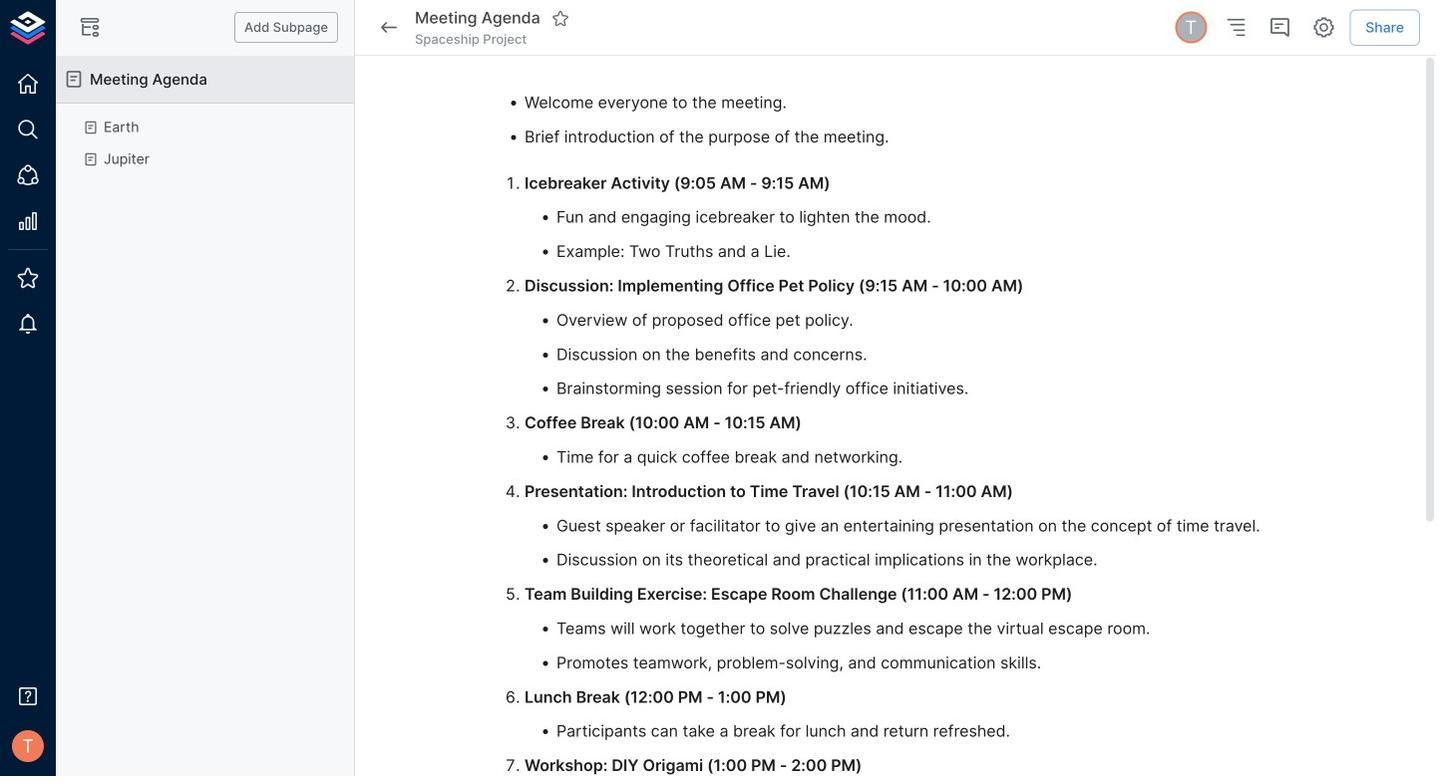 Task type: locate. For each thing, give the bounding box(es) containing it.
hide wiki image
[[78, 15, 102, 39]]



Task type: vqa. For each thing, say whether or not it's contained in the screenshot.
Favorite ICON
yes



Task type: describe. For each thing, give the bounding box(es) containing it.
table of contents image
[[1224, 15, 1248, 39]]

settings image
[[1312, 15, 1336, 39]]

go back image
[[377, 15, 401, 39]]

favorite image
[[551, 9, 569, 27]]

comments image
[[1268, 15, 1292, 39]]



